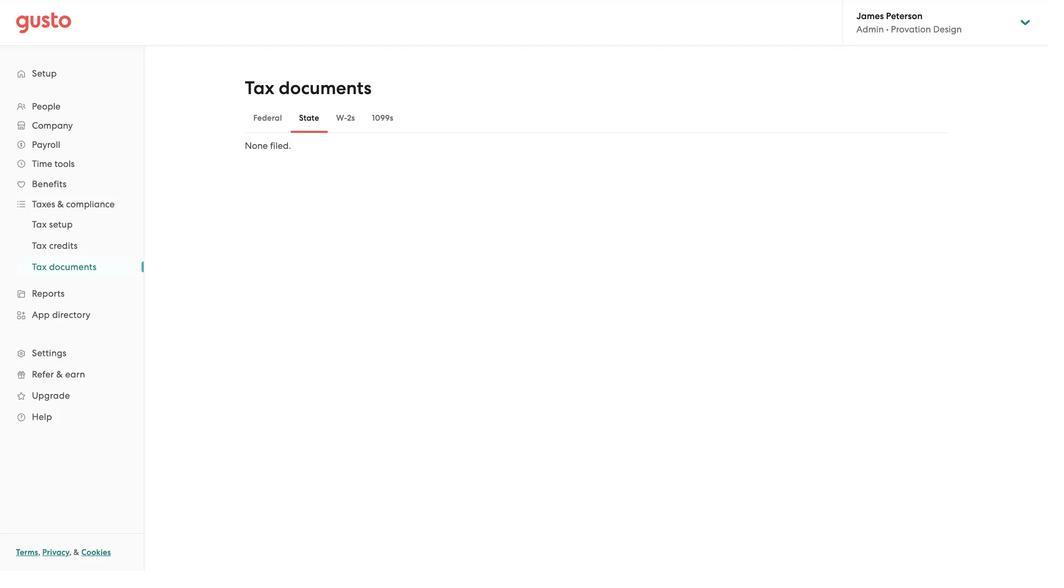 Task type: vqa. For each thing, say whether or not it's contained in the screenshot.
& to the bottom
yes



Task type: describe. For each thing, give the bounding box(es) containing it.
help
[[32, 412, 52, 423]]

tax credits
[[32, 241, 78, 251]]

app directory link
[[11, 306, 133, 325]]

help link
[[11, 408, 133, 427]]

upgrade link
[[11, 387, 133, 406]]

& for earn
[[56, 370, 63, 380]]

state button
[[291, 105, 328, 131]]

design
[[934, 24, 962, 35]]

gusto navigation element
[[0, 46, 144, 445]]

1 horizontal spatial documents
[[279, 77, 372, 99]]

time tools button
[[11, 154, 133, 174]]

tax documents inside "link"
[[32, 262, 97, 273]]

tools
[[54, 159, 75, 169]]

list containing tax setup
[[0, 214, 144, 278]]

credits
[[49, 241, 78, 251]]

2 , from the left
[[69, 548, 72, 558]]

privacy
[[42, 548, 69, 558]]

w-
[[336, 113, 347, 123]]

tax for tax setup link
[[32, 219, 47, 230]]

setup
[[49, 219, 73, 230]]

taxes & compliance
[[32, 199, 115, 210]]

setup link
[[11, 64, 133, 83]]

james peterson admin • provation design
[[857, 11, 962, 35]]

app directory
[[32, 310, 91, 321]]

tax setup link
[[19, 215, 133, 234]]

w-2s
[[336, 113, 355, 123]]

cookies
[[81, 548, 111, 558]]

time
[[32, 159, 52, 169]]

federal button
[[245, 105, 291, 131]]

taxes & compliance button
[[11, 195, 133, 214]]

list containing people
[[0, 97, 144, 428]]

tax up federal button
[[245, 77, 274, 99]]

refer & earn link
[[11, 365, 133, 384]]

1099s button
[[364, 105, 402, 131]]

peterson
[[886, 11, 923, 22]]

1 horizontal spatial tax documents
[[245, 77, 372, 99]]

admin
[[857, 24, 884, 35]]

tax for tax credits link
[[32, 241, 47, 251]]

tax setup
[[32, 219, 73, 230]]

terms link
[[16, 548, 38, 558]]

benefits
[[32, 179, 67, 190]]

1099s
[[372, 113, 393, 123]]

1 , from the left
[[38, 548, 40, 558]]

documents inside "link"
[[49, 262, 97, 273]]

settings
[[32, 348, 66, 359]]

payroll
[[32, 139, 60, 150]]



Task type: locate. For each thing, give the bounding box(es) containing it.
tax left credits
[[32, 241, 47, 251]]

documents up state
[[279, 77, 372, 99]]

&
[[57, 199, 64, 210], [56, 370, 63, 380], [74, 548, 79, 558]]

2 list from the top
[[0, 214, 144, 278]]

settings link
[[11, 344, 133, 363]]

1 vertical spatial &
[[56, 370, 63, 380]]

filed.
[[270, 141, 291, 151]]

refer & earn
[[32, 370, 85, 380]]

people button
[[11, 97, 133, 116]]

federal
[[253, 113, 282, 123]]

0 vertical spatial tax documents
[[245, 77, 372, 99]]

setup
[[32, 68, 57, 79]]

james
[[857, 11, 884, 22]]

none
[[245, 141, 268, 151]]

home image
[[16, 12, 71, 33]]

tax forms tab list
[[245, 103, 948, 133]]

tax documents up state button
[[245, 77, 372, 99]]

refer
[[32, 370, 54, 380]]

& for compliance
[[57, 199, 64, 210]]

payroll button
[[11, 135, 133, 154]]

1 list from the top
[[0, 97, 144, 428]]

cookies button
[[81, 547, 111, 560]]

people
[[32, 101, 61, 112]]

2s
[[347, 113, 355, 123]]

reports link
[[11, 284, 133, 303]]

provation
[[891, 24, 931, 35]]

taxes
[[32, 199, 55, 210]]

tax documents down credits
[[32, 262, 97, 273]]

list
[[0, 97, 144, 428], [0, 214, 144, 278]]

0 vertical spatial documents
[[279, 77, 372, 99]]

state
[[299, 113, 319, 123]]

directory
[[52, 310, 91, 321]]

app
[[32, 310, 50, 321]]

0 horizontal spatial ,
[[38, 548, 40, 558]]

& inside dropdown button
[[57, 199, 64, 210]]

tax down tax credits
[[32, 262, 47, 273]]

upgrade
[[32, 391, 70, 401]]

none filed.
[[245, 141, 291, 151]]

& left earn at the bottom left
[[56, 370, 63, 380]]

& right taxes
[[57, 199, 64, 210]]

tax down taxes
[[32, 219, 47, 230]]

tax for tax documents "link"
[[32, 262, 47, 273]]

w-2s button
[[328, 105, 364, 131]]

2 vertical spatial &
[[74, 548, 79, 558]]

1 vertical spatial documents
[[49, 262, 97, 273]]

reports
[[32, 289, 65, 299]]

tax documents
[[245, 77, 372, 99], [32, 262, 97, 273]]

benefits link
[[11, 175, 133, 194]]

tax inside "link"
[[32, 262, 47, 273]]

terms , privacy , & cookies
[[16, 548, 111, 558]]

tax
[[245, 77, 274, 99], [32, 219, 47, 230], [32, 241, 47, 251], [32, 262, 47, 273]]

terms
[[16, 548, 38, 558]]

privacy link
[[42, 548, 69, 558]]

company
[[32, 120, 73, 131]]

, left privacy
[[38, 548, 40, 558]]

•
[[886, 24, 889, 35]]

,
[[38, 548, 40, 558], [69, 548, 72, 558]]

0 vertical spatial &
[[57, 199, 64, 210]]

0 horizontal spatial tax documents
[[32, 262, 97, 273]]

tax documents link
[[19, 258, 133, 277]]

, left the cookies button
[[69, 548, 72, 558]]

earn
[[65, 370, 85, 380]]

documents down tax credits link
[[49, 262, 97, 273]]

documents
[[279, 77, 372, 99], [49, 262, 97, 273]]

0 horizontal spatial documents
[[49, 262, 97, 273]]

& left the cookies button
[[74, 548, 79, 558]]

1 vertical spatial tax documents
[[32, 262, 97, 273]]

tax credits link
[[19, 236, 133, 256]]

1 horizontal spatial ,
[[69, 548, 72, 558]]

time tools
[[32, 159, 75, 169]]

compliance
[[66, 199, 115, 210]]

company button
[[11, 116, 133, 135]]



